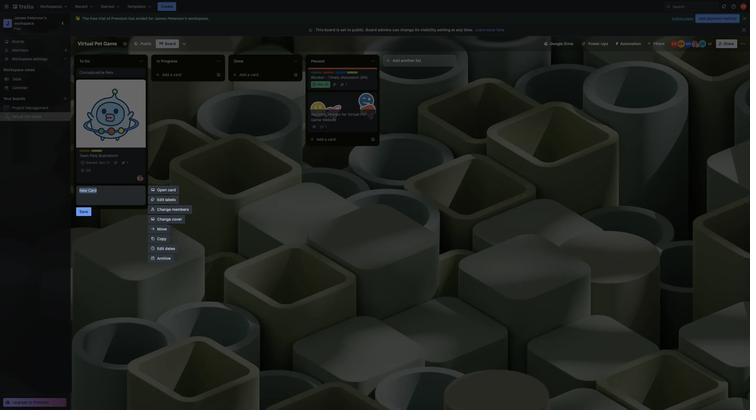 Task type: vqa. For each thing, say whether or not it's contained in the screenshot.
Recent
no



Task type: locate. For each thing, give the bounding box(es) containing it.
filters button
[[645, 39, 666, 48]]

sm image
[[308, 27, 316, 33], [613, 39, 620, 47]]

christina overa (christinaovera) image inside the primary element
[[740, 3, 747, 10]]

project
[[12, 106, 24, 110]]

1 vertical spatial edit
[[157, 246, 164, 251]]

j
[[6, 20, 9, 26]]

0 horizontal spatial workspace
[[14, 21, 34, 26]]

add a card button
[[153, 70, 214, 79], [231, 70, 291, 79], [308, 135, 369, 144], [76, 198, 137, 207]]

0 vertical spatial change
[[157, 207, 171, 212]]

1 down team pets brainstorm link
[[127, 161, 128, 165]]

virtual pet game inside board name text box
[[78, 41, 117, 46]]

1 horizontal spatial james
[[155, 16, 167, 21]]

0 vertical spatial sm image
[[308, 27, 316, 33]]

christina overa (christinaovera) image
[[740, 3, 747, 10], [670, 40, 678, 48]]

board left customize views 'icon'
[[165, 41, 176, 46]]

0 horizontal spatial virtual pet game
[[12, 114, 41, 119]]

0 horizontal spatial board
[[165, 41, 176, 46]]

banner
[[71, 13, 750, 24]]

archive button
[[148, 254, 174, 263]]

team down color: yellow, title: none image
[[79, 153, 89, 158]]

0 horizontal spatial sm image
[[308, 27, 316, 33]]

james peterson's workspace free
[[14, 15, 48, 31]]

for right ended
[[148, 16, 154, 21]]

setting
[[437, 27, 451, 32]]

calendar link
[[12, 85, 67, 91]]

edit inside button
[[157, 246, 164, 251]]

virtual inside securing domain for virtual pet game website
[[348, 112, 359, 117]]

board inside board link
[[165, 41, 176, 46]]

edit left dates
[[157, 246, 164, 251]]

sm image inside automation button
[[613, 39, 620, 47]]

james peterson (jamespeterson93) image
[[692, 40, 699, 48], [137, 175, 144, 181]]

1 horizontal spatial premium
[[111, 16, 127, 21]]

archive
[[157, 256, 171, 261]]

virtual inside board name text box
[[78, 41, 93, 46]]

game left star or unstar board image
[[103, 41, 117, 46]]

0 horizontal spatial nov
[[99, 161, 105, 165]]

0 vertical spatial virtual pet game
[[78, 41, 117, 46]]

labels
[[165, 197, 176, 202]]

game inside board name text box
[[103, 41, 117, 46]]

1
[[710, 42, 712, 46], [346, 82, 347, 86], [325, 125, 327, 129], [127, 161, 128, 165]]

1 vertical spatial james peterson (jamespeterson93) image
[[137, 175, 144, 181]]

1 horizontal spatial workspace
[[188, 16, 208, 21]]

1 create from template… image from the left
[[216, 73, 221, 77]]

edit left labels
[[157, 197, 164, 202]]

/
[[88, 168, 89, 172]]

virtual pet game down free
[[78, 41, 117, 46]]

workspace inside 'james peterson's workspace free'
[[14, 21, 34, 26]]

to right set
[[347, 27, 351, 32]]

2 edit from the top
[[157, 246, 164, 251]]

jeremy miller (jeremymiller198) image
[[699, 40, 706, 48]]

edit for edit labels
[[157, 197, 164, 202]]

2 horizontal spatial pet
[[360, 112, 366, 117]]

0 vertical spatial for
[[148, 16, 154, 21]]

for inside banner
[[148, 16, 154, 21]]

share
[[724, 41, 734, 46]]

0 vertical spatial james peterson (jamespeterson93) image
[[692, 40, 699, 48]]

0 horizontal spatial peterson's
[[27, 15, 47, 20]]

pet inside securing domain for virtual pet game website
[[360, 112, 366, 117]]

blocker for blocker fyi
[[323, 72, 335, 76]]

Board name text field
[[75, 39, 120, 48]]

virtual down project
[[12, 114, 23, 119]]

1 vertical spatial to
[[29, 400, 32, 405]]

edit inside 'button'
[[157, 197, 164, 202]]

for right the domain
[[342, 112, 347, 117]]

0 vertical spatial workspace
[[188, 16, 208, 21]]

nov
[[318, 82, 324, 86], [99, 161, 105, 165]]

change inside button
[[157, 217, 171, 222]]

open
[[157, 188, 167, 192]]

1 horizontal spatial team
[[91, 150, 100, 154]]

1 horizontal spatial sm image
[[613, 39, 620, 47]]

2 change from the top
[[157, 217, 171, 222]]

move button
[[148, 225, 170, 234]]

primary element
[[0, 0, 750, 13]]

1 horizontal spatial pets
[[105, 70, 113, 75]]

pets up started:
[[90, 153, 98, 158]]

1 vertical spatial premium
[[33, 400, 49, 405]]

30
[[325, 82, 329, 86]]

1 horizontal spatial james peterson (jamespeterson93) image
[[692, 40, 699, 48]]

0 vertical spatial premium
[[111, 16, 127, 21]]

1 horizontal spatial game
[[103, 41, 117, 46]]

peterson's down create "button"
[[167, 16, 187, 21]]

power-
[[589, 41, 601, 46]]

1 vertical spatial change
[[157, 217, 171, 222]]

0 horizontal spatial virtual
[[12, 114, 23, 119]]

blocker for blocker - timely discussion (#4)
[[311, 75, 324, 80]]

1 horizontal spatial for
[[342, 112, 347, 117]]

show menu image
[[740, 41, 746, 46]]

0 vertical spatial edit
[[157, 197, 164, 202]]

-
[[325, 75, 327, 80]]

0 / 2
[[86, 168, 91, 172]]

1 horizontal spatial virtual pet game
[[78, 41, 117, 46]]

1 vertical spatial sm image
[[613, 39, 620, 47]]

pets inside team pets brainstorm link
[[90, 153, 98, 158]]

j link
[[3, 19, 12, 28]]

0 vertical spatial christina overa (christinaovera) image
[[740, 3, 747, 10]]

0 horizontal spatial pet
[[24, 114, 30, 119]]

change cover
[[157, 217, 182, 222]]

1 vertical spatial create from template… image
[[139, 200, 144, 205]]

2 horizontal spatial virtual
[[348, 112, 359, 117]]

game down management
[[31, 114, 41, 119]]

1 horizontal spatial virtual
[[78, 41, 93, 46]]

team left task
[[91, 150, 100, 154]]

nov left "27"
[[99, 161, 105, 165]]

boards
[[13, 96, 25, 101]]

pet inside board name text box
[[95, 41, 102, 46]]

change down edit labels 'button'
[[157, 207, 171, 212]]

1 change from the top
[[157, 207, 171, 212]]

automation button
[[613, 39, 644, 48]]

0 horizontal spatial for
[[148, 16, 154, 21]]

0 vertical spatial board
[[366, 27, 377, 32]]

edit for edit dates
[[157, 246, 164, 251]]

trial
[[98, 16, 106, 21]]

blocker up nov 30 "option"
[[311, 75, 324, 80]]

customize views image
[[182, 41, 187, 46]]

sm image right "ups"
[[613, 39, 620, 47]]

pets for conceptualize
[[105, 70, 113, 75]]

change inside button
[[157, 207, 171, 212]]

0 horizontal spatial james
[[14, 15, 26, 20]]

pets inside the conceptualize pets link
[[105, 70, 113, 75]]

add inside banner
[[699, 16, 706, 21]]

0 vertical spatial create from template… image
[[371, 137, 375, 142]]

your boards with 2 items element
[[3, 95, 55, 102]]

change members button
[[148, 205, 192, 214]]

securing
[[311, 112, 327, 117]]

1 vertical spatial virtual pet game
[[12, 114, 41, 119]]

color: yellow, title: none image
[[79, 150, 90, 152]]

edit dates
[[157, 246, 175, 251]]

virtual down the
[[78, 41, 93, 46]]

nov left the 30
[[318, 82, 324, 86]]

1 down "website"
[[325, 125, 327, 129]]

christina overa (christinaovera) image left gary orlando (garyorlando) icon
[[670, 40, 678, 48]]

1 horizontal spatial peterson's
[[167, 16, 187, 21]]

0 vertical spatial nov
[[318, 82, 324, 86]]

game down securing
[[311, 117, 321, 122]]

1 vertical spatial nov
[[99, 161, 105, 165]]

0 horizontal spatial create from template… image
[[139, 200, 144, 205]]

2 create from template… image from the left
[[294, 73, 298, 77]]

james down create "button"
[[155, 16, 167, 21]]

create from template… image
[[216, 73, 221, 77], [294, 73, 298, 77]]

blocker left fyi
[[323, 72, 335, 76]]

pets
[[105, 70, 113, 75], [90, 153, 98, 158]]

pets right conceptualize at the top of the page
[[105, 70, 113, 75]]

0 vertical spatial to
[[347, 27, 351, 32]]

copy
[[157, 237, 166, 241]]

learn
[[476, 27, 485, 32]]

wave image
[[75, 16, 80, 21]]

change
[[157, 207, 171, 212], [157, 217, 171, 222]]

to right upgrade
[[29, 400, 32, 405]]

0 vertical spatial pets
[[105, 70, 113, 75]]

james up free
[[14, 15, 26, 20]]

board right public.
[[366, 27, 377, 32]]

1 horizontal spatial to
[[347, 27, 351, 32]]

pet inside 'link'
[[24, 114, 30, 119]]

ended
[[136, 16, 147, 21]]

open card link
[[148, 186, 179, 194]]

add a card
[[162, 72, 181, 77], [239, 72, 259, 77], [317, 137, 336, 142], [85, 200, 104, 205]]

sm image for automation
[[613, 39, 620, 47]]

new card
[[79, 188, 97, 193]]

discussion
[[341, 75, 359, 80]]

1 horizontal spatial create from template… image
[[294, 73, 298, 77]]

nov inside "option"
[[318, 82, 324, 86]]

plans
[[685, 17, 693, 21]]

0 horizontal spatial pets
[[90, 153, 98, 158]]

conceptualize pets link
[[79, 70, 142, 75]]

james inside banner
[[155, 16, 167, 21]]

add another list
[[393, 58, 421, 63]]

change up 'move'
[[157, 217, 171, 222]]

create from template… image
[[371, 137, 375, 142], [139, 200, 144, 205]]

automation
[[620, 41, 641, 46]]

started:
[[86, 161, 98, 165]]

1 vertical spatial pets
[[90, 153, 98, 158]]

drive
[[564, 41, 573, 46]]

premium right upgrade
[[33, 400, 49, 405]]

1 edit from the top
[[157, 197, 164, 202]]

visibility
[[421, 27, 436, 32]]

1 horizontal spatial pet
[[95, 41, 102, 46]]

edit labels
[[157, 197, 176, 202]]

move
[[157, 227, 167, 231]]

edit dates button
[[148, 244, 178, 253]]

edit labels button
[[148, 196, 179, 204]]

1 horizontal spatial nov
[[318, 82, 324, 86]]

a
[[170, 72, 172, 77], [247, 72, 250, 77], [325, 137, 327, 142], [93, 200, 95, 205]]

search image
[[666, 4, 671, 9]]

virtual pet game down project management
[[12, 114, 41, 119]]

christina overa (christinaovera) image right open information menu icon
[[740, 3, 747, 10]]

1 right jeremy miller (jeremymiller198) image on the top
[[710, 42, 712, 46]]

for
[[148, 16, 154, 21], [342, 112, 347, 117]]

virtual right the domain
[[348, 112, 359, 117]]

0 horizontal spatial game
[[31, 114, 41, 119]]

0 horizontal spatial team
[[79, 153, 89, 158]]

0 horizontal spatial create from template… image
[[216, 73, 221, 77]]

board
[[366, 27, 377, 32], [165, 41, 176, 46]]

sm image left board
[[308, 27, 316, 33]]

premium right of
[[111, 16, 127, 21]]

board
[[324, 27, 335, 32]]

james inside 'james peterson's workspace free'
[[14, 15, 26, 20]]

members link
[[0, 46, 71, 55]]

change cover button
[[148, 215, 185, 224]]

1 horizontal spatial christina overa (christinaovera) image
[[740, 3, 747, 10]]

calendar
[[12, 85, 28, 90]]

peterson's up boards link
[[27, 15, 47, 20]]

virtual pet game
[[78, 41, 117, 46], [12, 114, 41, 119]]

1 vertical spatial for
[[342, 112, 347, 117]]

2 horizontal spatial game
[[311, 117, 321, 122]]

fyi
[[335, 72, 340, 76]]

workspace
[[3, 67, 24, 72]]

1 vertical spatial workspace
[[14, 21, 34, 26]]

can
[[393, 27, 399, 32]]

1 vertical spatial board
[[165, 41, 176, 46]]

explore plans
[[672, 17, 693, 21]]

(#4)
[[360, 75, 368, 80]]

0 horizontal spatial christina overa (christinaovera) image
[[670, 40, 678, 48]]



Task type: describe. For each thing, give the bounding box(es) containing it.
+ 1
[[708, 42, 712, 46]]

task
[[101, 150, 108, 154]]

color: bold lime, title: "team task" element
[[91, 150, 108, 154]]

team task
[[91, 150, 108, 154]]

1 vertical spatial christina overa (christinaovera) image
[[670, 40, 678, 48]]

1 horizontal spatial board
[[366, 27, 377, 32]]

virtual inside 'link'
[[12, 114, 23, 119]]

2
[[89, 168, 91, 172]]

boards link
[[0, 37, 71, 46]]

team for team pets brainstorm
[[79, 153, 89, 158]]

27
[[106, 161, 110, 165]]

of
[[106, 16, 110, 21]]

0 horizontal spatial premium
[[33, 400, 49, 405]]

ben nelson (bennelson96) image
[[678, 40, 685, 48]]

open information menu image
[[731, 4, 737, 9]]

save button
[[76, 207, 91, 216]]

admins
[[378, 27, 392, 32]]

website
[[322, 117, 337, 122]]

views
[[24, 67, 35, 72]]

another
[[401, 58, 415, 63]]

banner containing 👋
[[71, 13, 750, 24]]

this
[[316, 27, 324, 32]]

public
[[140, 41, 151, 46]]

open card
[[157, 188, 176, 192]]

Search field
[[671, 2, 718, 11]]

New Card text field
[[79, 188, 142, 203]]

ups
[[601, 41, 608, 46]]

change for change members
[[157, 207, 171, 212]]

upgrade to premium link
[[3, 398, 66, 407]]

cover
[[172, 217, 182, 222]]

goal
[[311, 72, 318, 76]]

google drive
[[550, 41, 573, 46]]

peterson's inside banner
[[167, 16, 187, 21]]

share button
[[716, 39, 737, 48]]

color: green, title: "goal" element
[[311, 72, 322, 76]]

.
[[208, 16, 209, 21]]

+
[[708, 42, 710, 46]]

virtual pet game link
[[12, 114, 67, 119]]

james peterson's workspace link
[[14, 15, 48, 26]]

color: red, title: "blocker" element
[[323, 72, 335, 76]]

add another list button
[[383, 55, 457, 67]]

0
[[86, 168, 88, 172]]

game inside 'link'
[[31, 114, 41, 119]]

copy button
[[148, 235, 170, 243]]

nov 30
[[318, 82, 329, 86]]

workspace inside banner
[[188, 16, 208, 21]]

change
[[400, 27, 414, 32]]

sm image for this board is set to public. board admins can change its visibility setting at any time.
[[308, 27, 316, 33]]

create button
[[158, 2, 176, 11]]

has
[[128, 16, 135, 21]]

securing domain for virtual pet game website
[[311, 112, 366, 122]]

time.
[[464, 27, 473, 32]]

conceptualize
[[79, 70, 104, 75]]

learn more here link
[[473, 27, 504, 32]]

pets for team
[[90, 153, 98, 158]]

1 down blocker - timely discussion (#4) link
[[346, 82, 347, 86]]

power-ups button
[[578, 39, 612, 48]]

add payment method
[[699, 16, 737, 21]]

save
[[79, 209, 88, 214]]

project management link
[[12, 105, 67, 111]]

add board image
[[63, 97, 67, 101]]

filters
[[654, 41, 665, 46]]

table
[[12, 77, 21, 81]]

team pets brainstorm link
[[79, 153, 142, 159]]

here
[[496, 27, 504, 32]]

list
[[416, 58, 421, 63]]

more
[[486, 27, 495, 32]]

team for team task
[[91, 150, 100, 154]]

color: bold lime, title: none image
[[347, 72, 358, 74]]

change for change cover
[[157, 217, 171, 222]]

0 horizontal spatial james peterson (jamespeterson93) image
[[137, 175, 144, 181]]

workspace views
[[3, 67, 35, 72]]

card
[[88, 188, 97, 193]]

explore plans button
[[672, 15, 693, 22]]

game inside securing domain for virtual pet game website
[[311, 117, 321, 122]]

project management
[[12, 106, 48, 110]]

peterson's inside 'james peterson's workspace free'
[[27, 15, 47, 20]]

0 notifications image
[[721, 3, 727, 10]]

for inside securing domain for virtual pet game website
[[342, 112, 347, 117]]

new card link
[[79, 188, 142, 193]]

securing domain for virtual pet game website link
[[311, 112, 374, 123]]

your
[[3, 96, 12, 101]]

0 horizontal spatial to
[[29, 400, 32, 405]]

premium inside banner
[[111, 16, 127, 21]]

👋 the free trial of premium has ended for james peterson's workspace .
[[75, 16, 209, 21]]

boards
[[12, 39, 24, 44]]

method
[[723, 16, 737, 21]]

started: nov 27
[[86, 161, 110, 165]]

star or unstar board image
[[123, 42, 127, 46]]

board link
[[156, 39, 179, 48]]

explore
[[672, 17, 684, 21]]

google drive button
[[541, 39, 577, 48]]

your boards
[[3, 96, 25, 101]]

👋
[[75, 16, 80, 21]]

blocker - timely discussion (#4) link
[[311, 75, 374, 80]]

team pets brainstorm
[[79, 153, 118, 158]]

its
[[415, 27, 420, 32]]

timely
[[328, 75, 340, 80]]

gary orlando (garyorlando) image
[[685, 40, 692, 48]]

free
[[90, 16, 97, 21]]

at
[[451, 27, 455, 32]]

payment
[[707, 16, 722, 21]]

color: blue, title: "fyi" element
[[335, 72, 346, 76]]

google
[[550, 41, 563, 46]]

free
[[14, 27, 21, 31]]

conceptualize pets
[[79, 70, 113, 75]]

blocker - timely discussion (#4)
[[311, 75, 368, 80]]

any
[[456, 27, 463, 32]]

1 horizontal spatial create from template… image
[[371, 137, 375, 142]]

change members
[[157, 207, 189, 212]]

virtual pet game inside virtual pet game 'link'
[[12, 114, 41, 119]]

Nov 30 checkbox
[[311, 81, 330, 88]]

is
[[336, 27, 340, 32]]



